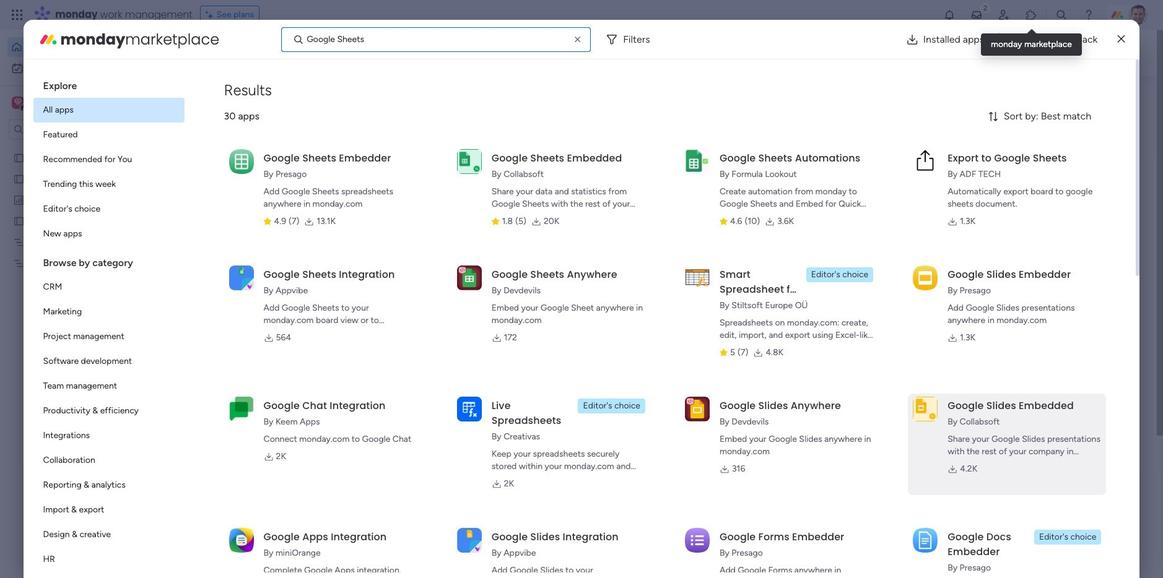 Task type: vqa. For each thing, say whether or not it's contained in the screenshot.
Add to favorites icon
no



Task type: locate. For each thing, give the bounding box(es) containing it.
1 vertical spatial terry turtle image
[[258, 555, 283, 579]]

circle o image
[[941, 148, 949, 157]]

0 vertical spatial terry turtle image
[[258, 509, 283, 534]]

0 vertical spatial heading
[[33, 69, 184, 98]]

dapulse x slim image
[[1118, 32, 1126, 47]]

1 vertical spatial heading
[[33, 247, 184, 275]]

circle o image
[[941, 164, 949, 173]]

workspace image
[[12, 96, 24, 110], [14, 96, 22, 110]]

monday marketplace image
[[38, 29, 58, 49]]

app logo image
[[229, 149, 254, 174], [457, 149, 482, 174], [685, 149, 710, 174], [914, 149, 938, 174], [229, 266, 254, 290], [457, 266, 482, 290], [685, 266, 710, 290], [914, 266, 938, 290], [229, 397, 254, 422], [457, 397, 482, 422], [685, 397, 710, 422], [914, 397, 938, 422], [229, 528, 254, 553], [685, 528, 710, 553], [914, 528, 938, 553], [457, 528, 482, 553]]

option
[[7, 37, 151, 57], [7, 58, 151, 78], [33, 98, 184, 123], [33, 123, 184, 147], [0, 147, 158, 149], [33, 147, 184, 172], [33, 172, 184, 197], [33, 197, 184, 222], [33, 222, 184, 247], [33, 275, 184, 300], [33, 300, 184, 325], [33, 325, 184, 349], [33, 349, 184, 374], [33, 374, 184, 399], [33, 399, 184, 424], [33, 424, 184, 449], [33, 449, 184, 473], [33, 473, 184, 498], [33, 498, 184, 523], [33, 523, 184, 548], [33, 548, 184, 573]]

v2 user feedback image
[[932, 46, 941, 60]]

templates image image
[[933, 249, 1097, 335]]

public board image
[[13, 152, 25, 164], [13, 173, 25, 185], [13, 215, 25, 227], [244, 226, 258, 240]]

list box
[[33, 69, 184, 579], [0, 145, 158, 441]]

terry turtle image
[[1129, 5, 1149, 25]]

select product image
[[11, 9, 24, 21]]

invite members image
[[998, 9, 1011, 21]]

terry turtle image
[[258, 509, 283, 534], [258, 555, 283, 579]]

help image
[[1083, 9, 1096, 21]]

2 terry turtle image from the top
[[258, 555, 283, 579]]

heading
[[33, 69, 184, 98], [33, 247, 184, 275]]

notifications image
[[944, 9, 956, 21]]

public dashboard image
[[13, 194, 25, 206]]

1 heading from the top
[[33, 69, 184, 98]]

getting started element
[[922, 452, 1108, 501]]



Task type: describe. For each thing, give the bounding box(es) containing it.
quick search results list box
[[229, 116, 892, 432]]

workspace selection element
[[12, 95, 103, 112]]

1 terry turtle image from the top
[[258, 509, 283, 534]]

2 image
[[980, 1, 991, 15]]

see plans image
[[206, 8, 217, 22]]

2 heading from the top
[[33, 247, 184, 275]]

v2 bolt switch image
[[1029, 46, 1036, 60]]

Search in workspace field
[[26, 122, 103, 137]]

update feed image
[[971, 9, 983, 21]]

2 workspace image from the left
[[14, 96, 22, 110]]

component image
[[244, 398, 255, 409]]

help center element
[[922, 511, 1108, 561]]

public board image inside quick search results list box
[[244, 226, 258, 240]]

monday marketplace image
[[1026, 9, 1038, 21]]

close recently visited image
[[229, 101, 244, 116]]

search everything image
[[1056, 9, 1068, 21]]

1 workspace image from the left
[[12, 96, 24, 110]]



